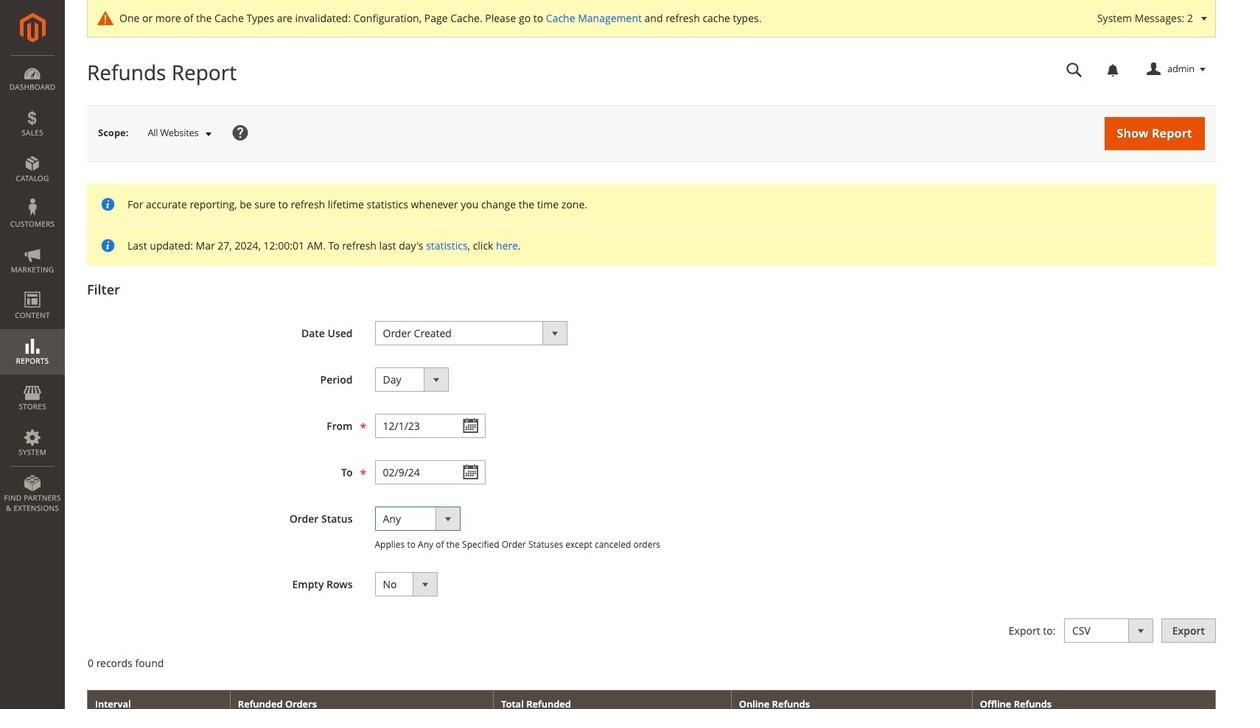 Task type: locate. For each thing, give the bounding box(es) containing it.
magento admin panel image
[[20, 13, 45, 43]]

menu bar
[[0, 55, 65, 521]]

None text field
[[1056, 57, 1093, 83]]

None text field
[[375, 414, 485, 439], [375, 461, 485, 485], [375, 414, 485, 439], [375, 461, 485, 485]]



